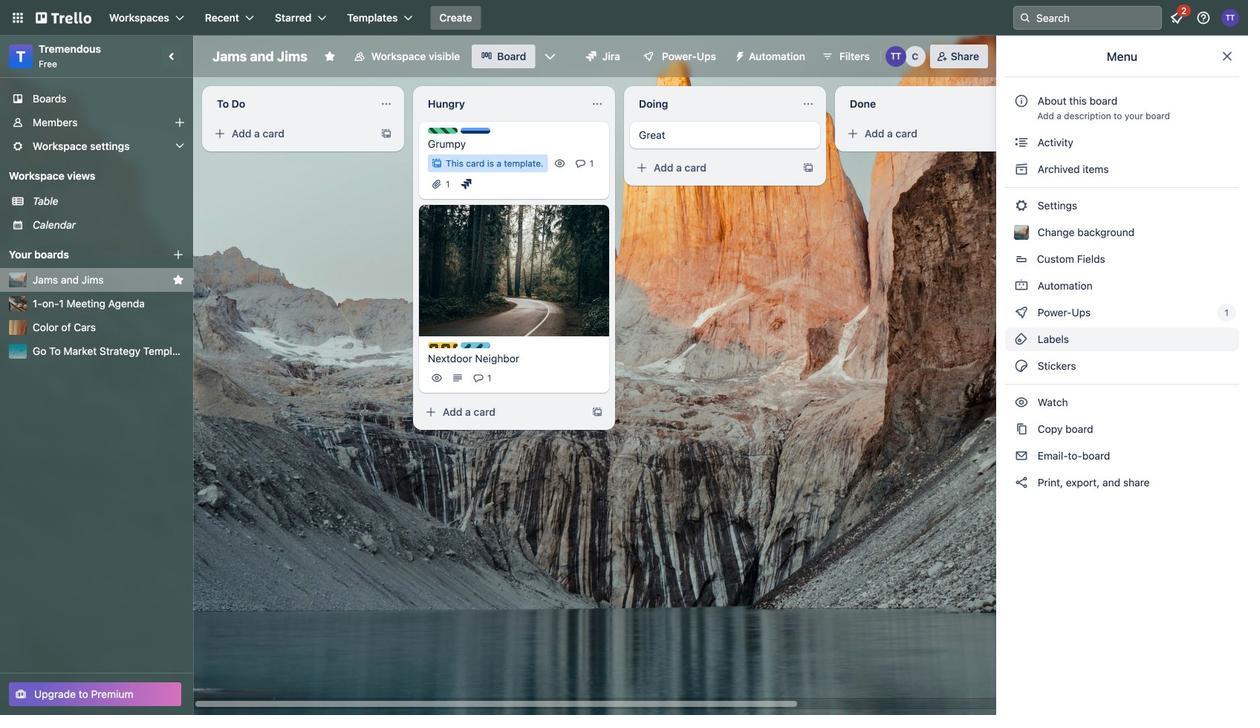 Task type: locate. For each thing, give the bounding box(es) containing it.
sm image
[[459, 177, 474, 192], [1015, 198, 1030, 213], [1015, 279, 1030, 294], [1015, 306, 1030, 320]]

color: yellow, title: none image
[[428, 343, 458, 349]]

star or unstar board image
[[324, 51, 336, 62]]

sm image
[[729, 45, 749, 65], [1015, 135, 1030, 150], [1015, 162, 1030, 177], [1015, 332, 1030, 347], [1015, 359, 1030, 374], [1015, 395, 1030, 410], [1015, 422, 1030, 437], [1015, 449, 1030, 464], [1015, 476, 1030, 491]]

2 notifications image
[[1169, 9, 1186, 27]]

terry turtle (terryturtle) image inside primary element
[[1222, 9, 1240, 27]]

create from template… image
[[381, 128, 393, 140], [803, 162, 815, 174]]

None text field
[[419, 92, 586, 116], [841, 92, 1008, 116], [419, 92, 586, 116], [841, 92, 1008, 116]]

0 vertical spatial create from template… image
[[381, 128, 393, 140]]

back to home image
[[36, 6, 91, 30]]

0 horizontal spatial create from template… image
[[381, 128, 393, 140]]

1 vertical spatial create from template… image
[[803, 162, 815, 174]]

None text field
[[208, 92, 375, 116], [630, 92, 797, 116], [208, 92, 375, 116], [630, 92, 797, 116]]

primary element
[[0, 0, 1249, 36]]

1 horizontal spatial create from template… image
[[803, 162, 815, 174]]

1 vertical spatial terry turtle (terryturtle) image
[[886, 46, 907, 67]]

0 vertical spatial terry turtle (terryturtle) image
[[1222, 9, 1240, 27]]

terry turtle (terryturtle) image
[[1222, 9, 1240, 27], [886, 46, 907, 67]]

color: green, title: none image
[[428, 128, 458, 134]]

1 horizontal spatial terry turtle (terryturtle) image
[[1222, 9, 1240, 27]]

jira icon image
[[586, 51, 597, 62]]

your boards with 4 items element
[[9, 246, 150, 264]]

starred icon image
[[172, 274, 184, 286]]

search image
[[1020, 12, 1032, 24]]



Task type: describe. For each thing, give the bounding box(es) containing it.
create from template… image
[[592, 407, 604, 418]]

add board image
[[172, 249, 184, 261]]

workspace navigation collapse icon image
[[162, 46, 183, 67]]

Search field
[[1032, 7, 1162, 28]]

color: blue, title: none image
[[461, 128, 491, 134]]

chestercheeetah (chestercheeetah) image
[[905, 46, 926, 67]]

open information menu image
[[1197, 10, 1212, 25]]

0 horizontal spatial terry turtle (terryturtle) image
[[886, 46, 907, 67]]

color: sky, title: "flying cars" element
[[461, 343, 491, 349]]

Board name text field
[[205, 45, 315, 68]]

customize views image
[[543, 49, 558, 64]]



Task type: vqa. For each thing, say whether or not it's contained in the screenshot.
the bottom the
no



